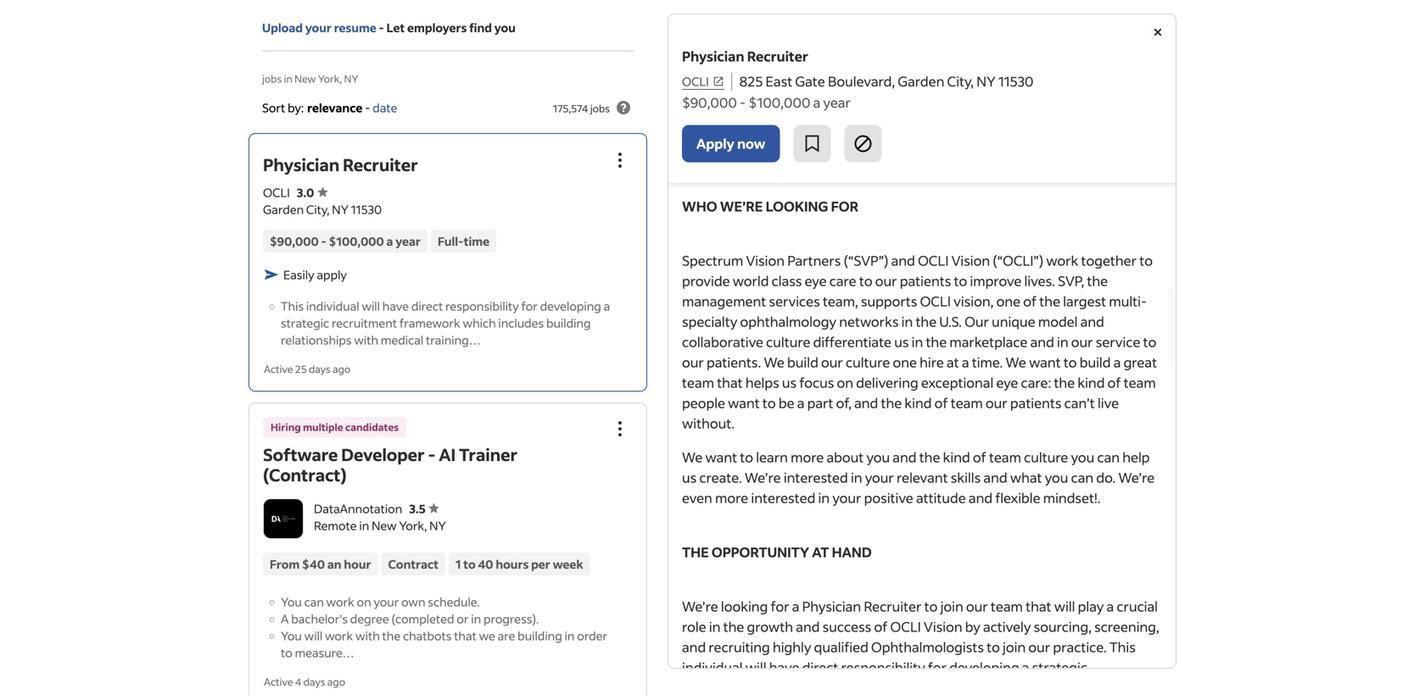 Task type: vqa. For each thing, say whether or not it's contained in the screenshot.
the topmost recruiter
yes



Task type: locate. For each thing, give the bounding box(es) containing it.
individual down apply
[[306, 299, 359, 314]]

together
[[1081, 252, 1137, 269]]

u.s.
[[940, 313, 962, 330]]

2 vertical spatial us
[[682, 469, 697, 486]]

1 active from the top
[[264, 363, 293, 376]]

0 horizontal spatial patients
[[900, 272, 951, 290]]

hand
[[832, 544, 872, 561]]

can inside you can work on your own schedule. a bachelor's degree (completed or in progress). you will work with the chatbots that we are building in order to measure…
[[304, 595, 324, 610]]

1 vertical spatial recruitment
[[682, 679, 757, 696]]

on up degree
[[357, 595, 371, 610]]

screening,
[[1095, 618, 1160, 636]]

0 horizontal spatial individual
[[306, 299, 359, 314]]

active left 4
[[264, 676, 293, 689]]

0 vertical spatial that
[[717, 374, 743, 391]]

to down a at the left of page
[[281, 646, 293, 661]]

join
[[941, 598, 964, 615], [1003, 639, 1026, 656]]

strategic down practice.
[[1032, 659, 1088, 676]]

active for active 25 days ago
[[264, 363, 293, 376]]

0 vertical spatial east
[[766, 73, 793, 90]]

direct inside this individual will have direct responsibility for developing a strategic recruitment framework which includes building relationships with medical training…
[[411, 299, 443, 314]]

which inside this individual will have direct responsibility for developing a strategic recruitment framework which includes building relationships with medical training…
[[463, 315, 496, 331]]

for
[[831, 197, 859, 215]]

hours
[[496, 557, 529, 572]]

1 horizontal spatial which
[[832, 679, 870, 696]]

relationships up the active 25 days ago
[[281, 332, 352, 348]]

1 vertical spatial culture
[[846, 354, 890, 371]]

job actions for software developer - ai trainer (contract) is collapsed image
[[610, 419, 630, 439]]

1 vertical spatial that
[[1026, 598, 1052, 615]]

us
[[894, 333, 909, 351], [782, 374, 797, 391], [682, 469, 697, 486]]

1 vertical spatial for
[[771, 598, 789, 615]]

2 vertical spatial with
[[1065, 679, 1093, 696]]

team inside we're looking for a physician recruiter to join our team that will play a crucial role in the growth and success of ocli vision by actively sourcing, screening, and recruiting highly qualified ophthalmologists to join our practice. this individual will have direct responsibility for developing a strategic recruitment framework which includes building relationships with med
[[991, 598, 1023, 615]]

contract
[[388, 557, 439, 572]]

0 vertical spatial strategic
[[281, 315, 329, 331]]

1 vertical spatial $90,000
[[270, 234, 319, 249]]

jobs up sort
[[262, 72, 282, 85]]

2 horizontal spatial recruiter
[[864, 598, 922, 615]]

new for remote
[[372, 518, 397, 534]]

1 vertical spatial ago
[[327, 676, 345, 689]]

this inside this individual will have direct responsibility for developing a strategic recruitment framework which includes building relationships with medical training…
[[281, 299, 304, 314]]

2 vertical spatial want
[[705, 449, 737, 466]]

interested down about
[[784, 469, 848, 486]]

which down qualified
[[832, 679, 870, 696]]

have inside we're looking for a physician recruiter to join our team that will play a crucial role in the growth and success of ocli vision by actively sourcing, screening, and recruiting highly qualified ophthalmologists to join our practice. this individual will have direct responsibility for developing a strategic recruitment framework which includes building relationships with med
[[769, 659, 800, 676]]

us up be
[[782, 374, 797, 391]]

new for jobs
[[295, 72, 316, 85]]

individual inside we're looking for a physician recruiter to join our team that will play a crucial role in the growth and success of ocli vision by actively sourcing, screening, and recruiting highly qualified ophthalmologists to join our practice. this individual will have direct responsibility for developing a strategic recruitment framework which includes building relationships with med
[[682, 659, 743, 676]]

4
[[295, 676, 301, 689]]

actively
[[983, 618, 1031, 636]]

with inside you can work on your own schedule. a bachelor's degree (completed or in progress). you will work with the chatbots that we are building in order to measure…
[[355, 629, 380, 644]]

this
[[281, 299, 304, 314], [1110, 639, 1136, 656]]

team
[[682, 374, 714, 391], [1124, 374, 1156, 391], [951, 394, 983, 412], [989, 449, 1021, 466], [991, 598, 1023, 615]]

hire
[[920, 354, 944, 371]]

0 vertical spatial direct
[[411, 299, 443, 314]]

that
[[717, 374, 743, 391], [1026, 598, 1052, 615], [454, 629, 477, 644]]

time.
[[972, 354, 1003, 371]]

ago right 25
[[333, 363, 351, 376]]

eye down 'time.'
[[996, 374, 1018, 391]]

relationships inside we're looking for a physician recruiter to join our team that will play a crucial role in the growth and success of ocli vision by actively sourcing, screening, and recruiting highly qualified ophthalmologists to join our practice. this individual will have direct responsibility for developing a strategic recruitment framework which includes building relationships with med
[[981, 679, 1062, 696]]

or
[[457, 612, 469, 627]]

week
[[553, 557, 583, 572]]

our down "collaborative"
[[682, 354, 704, 371]]

want up care:
[[1029, 354, 1061, 371]]

want down the 'helps'
[[728, 394, 760, 412]]

upload your resume link
[[262, 19, 377, 36]]

have up 'medical'
[[382, 299, 409, 314]]

days right 4
[[304, 676, 325, 689]]

framework down highly
[[760, 679, 829, 696]]

individual down recruiting
[[682, 659, 743, 676]]

people
[[682, 394, 725, 412]]

team down great
[[1124, 374, 1156, 391]]

you
[[494, 20, 516, 35], [867, 449, 890, 466], [1071, 449, 1095, 466], [1045, 469, 1068, 486]]

framework up training… on the left of the page
[[399, 315, 460, 331]]

$90,000 - $100,000 a year up apply
[[270, 234, 421, 249]]

2 vertical spatial kind
[[943, 449, 970, 466]]

on up "of," at the bottom right of page
[[837, 374, 854, 391]]

and
[[891, 252, 915, 269], [1081, 313, 1105, 330], [1030, 333, 1054, 351], [854, 394, 878, 412], [893, 449, 917, 466], [984, 469, 1008, 486], [969, 489, 993, 507], [796, 618, 820, 636], [682, 639, 706, 656]]

1 build from the left
[[787, 354, 819, 371]]

we want to learn more about you and the kind of team culture you can help us create. we're interested in your relevant skills and what you can do. we're even more interested in your positive attitude and flexible mindset!.
[[682, 449, 1155, 507]]

developing inside we're looking for a physician recruiter to join our team that will play a crucial role in the growth and success of ocli vision by actively sourcing, screening, and recruiting highly qualified ophthalmologists to join our practice. this individual will have direct responsibility for developing a strategic recruitment framework which includes building relationships with med
[[949, 659, 1019, 676]]

our down model
[[1071, 333, 1093, 351]]

hour
[[344, 557, 371, 572]]

close job details image
[[1148, 22, 1168, 42]]

0 vertical spatial more
[[791, 449, 824, 466]]

relevance
[[307, 100, 363, 115]]

we inside the we want to learn more about you and the kind of team culture you can help us create. we're interested in your relevant skills and what you can do. we're even more interested in your positive attitude and flexible mindset!.
[[682, 449, 703, 466]]

$100,000 up apply
[[329, 234, 384, 249]]

gate up now
[[738, 101, 768, 119]]

your up the positive
[[865, 469, 894, 486]]

$90,000 - $100,000 a year up now
[[682, 94, 851, 111]]

1 horizontal spatial physician
[[682, 47, 744, 65]]

active left 25
[[264, 363, 293, 376]]

to inside the we want to learn more about you and the kind of team culture you can help us create. we're interested in your relevant skills and what you can do. we're even more interested in your positive attitude and flexible mindset!.
[[740, 449, 753, 466]]

of up skills on the bottom of page
[[973, 449, 987, 466]]

hiring
[[271, 421, 301, 434]]

we up the 'helps'
[[764, 354, 785, 371]]

your up degree
[[374, 595, 399, 610]]

east down ocli link
[[708, 101, 735, 119]]

0 horizontal spatial includes
[[498, 315, 544, 331]]

can up the mindset!. at the bottom of the page
[[1071, 469, 1094, 486]]

the opportunity at hand
[[682, 544, 872, 561]]

2 vertical spatial city,
[[306, 202, 330, 217]]

garden
[[898, 73, 945, 90], [840, 101, 887, 119], [263, 202, 304, 217]]

who
[[682, 197, 717, 215]]

2 horizontal spatial that
[[1026, 598, 1052, 615]]

1 to 40 hours per week
[[456, 557, 583, 572]]

1 horizontal spatial this
[[1110, 639, 1136, 656]]

1 horizontal spatial strategic
[[1032, 659, 1088, 676]]

not interested image
[[853, 134, 873, 154]]

sort by: relevance - date
[[262, 100, 397, 115]]

0 horizontal spatial new
[[295, 72, 316, 85]]

work up bachelor's
[[326, 595, 354, 610]]

that down patients.
[[717, 374, 743, 391]]

2 horizontal spatial for
[[928, 659, 947, 676]]

responsibility inside we're looking for a physician recruiter to join our team that will play a crucial role in the growth and success of ocli vision by actively sourcing, screening, and recruiting highly qualified ophthalmologists to join our practice. this individual will have direct responsibility for developing a strategic recruitment framework which includes building relationships with med
[[841, 659, 925, 676]]

0 vertical spatial garden
[[898, 73, 945, 90]]

0 vertical spatial active
[[264, 363, 293, 376]]

framework inside this individual will have direct responsibility for developing a strategic recruitment framework which includes building relationships with medical training…
[[399, 315, 460, 331]]

active for active 4 days ago
[[264, 676, 293, 689]]

0 horizontal spatial us
[[682, 469, 697, 486]]

culture down differentiate
[[846, 354, 890, 371]]

0 vertical spatial york,
[[318, 72, 342, 85]]

to down actively on the bottom of the page
[[987, 639, 1000, 656]]

we're down learn
[[745, 469, 781, 486]]

1 vertical spatial 825
[[682, 101, 706, 119]]

and down role
[[682, 639, 706, 656]]

0 horizontal spatial jobs
[[262, 72, 282, 85]]

us up even
[[682, 469, 697, 486]]

3.0 out of five stars rating image
[[297, 185, 328, 200]]

0 horizontal spatial $90,000
[[270, 234, 319, 249]]

- up now
[[740, 94, 746, 111]]

2 horizontal spatial kind
[[1078, 374, 1105, 391]]

find
[[469, 20, 492, 35]]

patients down care:
[[1010, 394, 1062, 412]]

new up by:
[[295, 72, 316, 85]]

bachelor's
[[291, 612, 348, 627]]

2 horizontal spatial us
[[894, 333, 909, 351]]

1 horizontal spatial join
[[1003, 639, 1026, 656]]

remote in new york, ny
[[314, 518, 446, 534]]

0 horizontal spatial build
[[787, 354, 819, 371]]

1 vertical spatial york,
[[399, 518, 427, 534]]

framework
[[399, 315, 460, 331], [760, 679, 829, 696]]

includes inside we're looking for a physician recruiter to join our team that will play a crucial role in the growth and success of ocli vision by actively sourcing, screening, and recruiting highly qualified ophthalmologists to join our practice. this individual will have direct responsibility for developing a strategic recruitment framework which includes building relationships with med
[[873, 679, 925, 696]]

1 vertical spatial city,
[[890, 101, 917, 119]]

0 horizontal spatial $100,000
[[329, 234, 384, 249]]

1 horizontal spatial new
[[372, 518, 397, 534]]

building inside this individual will have direct responsibility for developing a strategic recruitment framework which includes building relationships with medical training…
[[546, 315, 591, 331]]

responsibility
[[445, 299, 519, 314], [841, 659, 925, 676]]

physician recruiter up ocli link
[[682, 47, 808, 65]]

1 horizontal spatial responsibility
[[841, 659, 925, 676]]

1 horizontal spatial 825
[[740, 73, 763, 90]]

with inside this individual will have direct responsibility for developing a strategic recruitment framework which includes building relationships with medical training…
[[354, 332, 378, 348]]

resume
[[334, 20, 377, 35]]

mindset!.
[[1043, 489, 1101, 507]]

upload your resume - let employers find you
[[262, 20, 516, 35]]

order
[[577, 629, 608, 644]]

- left 'ai'
[[428, 444, 436, 466]]

have
[[382, 299, 409, 314], [769, 659, 800, 676]]

(completed
[[392, 612, 454, 627]]

1 vertical spatial east
[[708, 101, 735, 119]]

ophthalmologists
[[871, 639, 984, 656]]

ocli inside we're looking for a physician recruiter to join our team that will play a crucial role in the growth and success of ocli vision by actively sourcing, screening, and recruiting highly qualified ophthalmologists to join our practice. this individual will have direct responsibility for developing a strategic recruitment framework which includes building relationships with med
[[890, 618, 921, 636]]

$90,000 - $100,000 a year
[[682, 94, 851, 111], [270, 234, 421, 249]]

our up the supports
[[875, 272, 897, 290]]

this down screening,
[[1110, 639, 1136, 656]]

1 vertical spatial eye
[[996, 374, 1018, 391]]

developing inside this individual will have direct responsibility for developing a strategic recruitment framework which includes building relationships with medical training…
[[540, 299, 601, 314]]

1 vertical spatial includes
[[873, 679, 925, 696]]

recruiting
[[709, 639, 770, 656]]

easily apply
[[283, 267, 347, 282]]

1 vertical spatial one
[[893, 354, 917, 371]]

0 horizontal spatial recruitment
[[332, 315, 397, 331]]

the up model
[[1040, 292, 1061, 310]]

growth
[[747, 618, 793, 636]]

to left learn
[[740, 449, 753, 466]]

0 vertical spatial physician
[[682, 47, 744, 65]]

825 down ocli link
[[682, 101, 706, 119]]

relationships down actively on the bottom of the page
[[981, 679, 1062, 696]]

to up ophthalmologists
[[924, 598, 938, 615]]

recruitment inside this individual will have direct responsibility for developing a strategic recruitment framework which includes building relationships with medical training…
[[332, 315, 397, 331]]

unique
[[992, 313, 1036, 330]]

with down degree
[[355, 629, 380, 644]]

job actions for physician recruiter is collapsed image
[[610, 150, 630, 170]]

can up do.
[[1097, 449, 1120, 466]]

multiple
[[303, 421, 343, 434]]

0 horizontal spatial developing
[[540, 299, 601, 314]]

interested down learn
[[751, 489, 816, 507]]

framework inside we're looking for a physician recruiter to join our team that will play a crucial role in the growth and success of ocli vision by actively sourcing, screening, and recruiting highly qualified ophthalmologists to join our practice. this individual will have direct responsibility for developing a strategic recruitment framework which includes building relationships with med
[[760, 679, 829, 696]]

0 vertical spatial this
[[281, 299, 304, 314]]

1 vertical spatial on
[[357, 595, 371, 610]]

marketplace
[[950, 333, 1028, 351]]

per
[[531, 557, 551, 572]]

the down delivering
[[881, 394, 902, 412]]

and up relevant
[[893, 449, 917, 466]]

will
[[362, 299, 380, 314], [1054, 598, 1075, 615], [304, 629, 323, 644], [746, 659, 767, 676]]

2 active from the top
[[264, 676, 293, 689]]

1 horizontal spatial $90,000
[[682, 94, 737, 111]]

1 vertical spatial garden
[[840, 101, 887, 119]]

1 horizontal spatial includes
[[873, 679, 925, 696]]

0 vertical spatial work
[[1046, 252, 1079, 269]]

of
[[1023, 292, 1037, 310], [1108, 374, 1121, 391], [935, 394, 948, 412], [973, 449, 987, 466], [874, 618, 888, 636]]

1 horizontal spatial individual
[[682, 659, 743, 676]]

0 horizontal spatial recruiter
[[343, 153, 418, 175]]

jobs left the help icon
[[590, 102, 610, 115]]

that up sourcing,
[[1026, 598, 1052, 615]]

recruiter inside we're looking for a physician recruiter to join our team that will play a crucial role in the growth and success of ocli vision by actively sourcing, screening, and recruiting highly qualified ophthalmologists to join our practice. this individual will have direct responsibility for developing a strategic recruitment framework which includes building relationships with med
[[864, 598, 922, 615]]

our up by
[[966, 598, 988, 615]]

culture down "ophthalmology"
[[766, 333, 811, 351]]

that inside spectrum vision partners ("svp") and ocli vision ("ocli") work together to provide world class eye care to our patients to improve lives. svp, the management services team, supports ocli vision, one of the largest multi- specialty ophthalmology networks in the u.s. our unique model and collaborative culture differentiate us in the marketplace and in our service to our patients. we build our culture one hire at a time. we want to build a great team that helps us focus on delivering exceptional eye care: the kind of team people want to be a part of, and the kind of team our patients can't live without.
[[717, 374, 743, 391]]

1 vertical spatial which
[[832, 679, 870, 696]]

0 vertical spatial patients
[[900, 272, 951, 290]]

a inside this individual will have direct responsibility for developing a strategic recruitment framework which includes building relationships with medical training…
[[604, 299, 610, 314]]

play
[[1078, 598, 1104, 615]]

software developer - ai trainer (contract) button
[[263, 444, 518, 486]]

0 horizontal spatial 11530
[[351, 202, 382, 217]]

measure…
[[295, 646, 354, 661]]

software
[[263, 444, 338, 466]]

1 vertical spatial jobs
[[590, 102, 610, 115]]

new down dataannotation
[[372, 518, 397, 534]]

and up highly
[[796, 618, 820, 636]]

relationships inside this individual will have direct responsibility for developing a strategic recruitment framework which includes building relationships with medical training…
[[281, 332, 352, 348]]

physician up ocli link
[[682, 47, 744, 65]]

hiring multiple candidates
[[271, 421, 399, 434]]

gate up save this job icon
[[795, 73, 825, 90]]

of down exceptional
[[935, 394, 948, 412]]

which up training… on the left of the page
[[463, 315, 496, 331]]

practice.
[[1053, 639, 1107, 656]]

the inside we're looking for a physician recruiter to join our team that will play a crucial role in the growth and success of ocli vision by actively sourcing, screening, and recruiting highly qualified ophthalmologists to join our practice. this individual will have direct responsibility for developing a strategic recruitment framework which includes building relationships with med
[[723, 618, 744, 636]]

building
[[546, 315, 591, 331], [518, 629, 562, 644], [927, 679, 978, 696]]

strategic inside we're looking for a physician recruiter to join our team that will play a crucial role in the growth and success of ocli vision by actively sourcing, screening, and recruiting highly qualified ophthalmologists to join our practice. this individual will have direct responsibility for developing a strategic recruitment framework which includes building relationships with med
[[1032, 659, 1088, 676]]

we're down help
[[1119, 469, 1155, 486]]

now
[[737, 135, 766, 152]]

you down a at the left of page
[[281, 629, 302, 644]]

0 horizontal spatial one
[[893, 354, 917, 371]]

1 horizontal spatial we
[[764, 354, 785, 371]]

0 vertical spatial you
[[281, 595, 302, 610]]

days for 25
[[309, 363, 331, 376]]

includes
[[498, 315, 544, 331], [873, 679, 925, 696]]

boulevard,
[[828, 73, 895, 90], [771, 101, 838, 119]]

days right 25
[[309, 363, 331, 376]]

1 vertical spatial responsibility
[[841, 659, 925, 676]]

1 horizontal spatial relationships
[[981, 679, 1062, 696]]

1 vertical spatial individual
[[682, 659, 743, 676]]

1 vertical spatial building
[[518, 629, 562, 644]]

physician recruiter up 3.0 out of five stars rating image
[[263, 153, 418, 175]]

-
[[379, 20, 384, 35], [740, 94, 746, 111], [365, 100, 370, 115], [321, 234, 326, 249], [428, 444, 436, 466]]

$90,000
[[682, 94, 737, 111], [270, 234, 319, 249]]

0 horizontal spatial kind
[[905, 394, 932, 412]]

build down service
[[1080, 354, 1111, 371]]

to
[[1140, 252, 1153, 269], [859, 272, 873, 290], [954, 272, 967, 290], [1143, 333, 1157, 351], [1064, 354, 1077, 371], [763, 394, 776, 412], [740, 449, 753, 466], [463, 557, 476, 572], [924, 598, 938, 615], [987, 639, 1000, 656], [281, 646, 293, 661]]

1 vertical spatial year
[[396, 234, 421, 249]]

1 vertical spatial relationships
[[981, 679, 1062, 696]]

recruitment down recruiting
[[682, 679, 757, 696]]

great
[[1124, 354, 1157, 371]]

physician recruiter button
[[263, 153, 418, 175]]

more right learn
[[791, 449, 824, 466]]

care:
[[1021, 374, 1051, 391]]

company logo image
[[264, 500, 303, 539]]

physician inside we're looking for a physician recruiter to join our team that will play a crucial role in the growth and success of ocli vision by actively sourcing, screening, and recruiting highly qualified ophthalmologists to join our practice. this individual will have direct responsibility for developing a strategic recruitment framework which includes building relationships with med
[[802, 598, 861, 615]]

the inside you can work on your own schedule. a bachelor's degree (completed or in progress). you will work with the chatbots that we are building in order to measure…
[[382, 629, 401, 644]]

0 horizontal spatial that
[[454, 629, 477, 644]]

1 vertical spatial active
[[264, 676, 293, 689]]

1 you from the top
[[281, 595, 302, 610]]

ago for active 4 days ago
[[327, 676, 345, 689]]

active 4 days ago
[[264, 676, 345, 689]]

we're looking for a physician recruiter to join our team that will play a crucial role in the growth and success of ocli vision by actively sourcing, screening, and recruiting highly qualified ophthalmologists to join our practice. this individual will have direct responsibility for developing a strategic recruitment framework which includes building relationships with med
[[682, 598, 1160, 696]]

direct inside we're looking for a physician recruiter to join our team that will play a crucial role in the growth and success of ocli vision by actively sourcing, screening, and recruiting highly qualified ophthalmologists to join our practice. this individual will have direct responsibility for developing a strategic recruitment framework which includes building relationships with med
[[802, 659, 839, 676]]

1 vertical spatial 825 east gate boulevard, garden city, ny 11530
[[682, 101, 976, 119]]

gate
[[795, 73, 825, 90], [738, 101, 768, 119]]

boulevard, up "not interested" icon
[[828, 73, 895, 90]]

ocli link
[[682, 74, 724, 90]]

175,574 jobs
[[553, 102, 610, 115]]

2 horizontal spatial culture
[[1024, 449, 1068, 466]]

0 horizontal spatial $90,000 - $100,000 a year
[[270, 234, 421, 249]]

world
[[733, 272, 769, 290]]

create.
[[699, 469, 742, 486]]

in
[[284, 72, 293, 85], [902, 313, 913, 330], [912, 333, 923, 351], [1057, 333, 1069, 351], [851, 469, 862, 486], [818, 489, 830, 507], [359, 518, 369, 534], [471, 612, 481, 627], [709, 618, 721, 636], [565, 629, 575, 644]]

which inside we're looking for a physician recruiter to join our team that will play a crucial role in the growth and success of ocli vision by actively sourcing, screening, and recruiting highly qualified ophthalmologists to join our practice. this individual will have direct responsibility for developing a strategic recruitment framework which includes building relationships with med
[[832, 679, 870, 696]]

york, up sort by: relevance - date
[[318, 72, 342, 85]]

1 vertical spatial kind
[[905, 394, 932, 412]]

vision up ophthalmologists
[[924, 618, 963, 636]]

1
[[456, 557, 461, 572]]

build up focus
[[787, 354, 819, 371]]

recruitment up 'medical'
[[332, 315, 397, 331]]

building inside you can work on your own schedule. a bachelor's degree (completed or in progress). you will work with the chatbots that we are building in order to measure…
[[518, 629, 562, 644]]

team,
[[823, 292, 858, 310]]

of inside the we want to learn more about you and the kind of team culture you can help us create. we're interested in your relevant skills and what you can do. we're even more interested in your positive attitude and flexible mindset!.
[[973, 449, 987, 466]]

boulevard, up save this job icon
[[771, 101, 838, 119]]

year
[[823, 94, 851, 111], [396, 234, 421, 249]]

building inside we're looking for a physician recruiter to join our team that will play a crucial role in the growth and success of ocli vision by actively sourcing, screening, and recruiting highly qualified ophthalmologists to join our practice. this individual will have direct responsibility for developing a strategic recruitment framework which includes building relationships with med
[[927, 679, 978, 696]]

to right 1
[[463, 557, 476, 572]]

more down create.
[[715, 489, 748, 507]]

1 vertical spatial days
[[304, 676, 325, 689]]

flexible
[[995, 489, 1041, 507]]

1 horizontal spatial more
[[791, 449, 824, 466]]

2 horizontal spatial city,
[[947, 73, 974, 90]]

of right success
[[874, 618, 888, 636]]

0 vertical spatial recruiter
[[747, 47, 808, 65]]

interested
[[784, 469, 848, 486], [751, 489, 816, 507]]

direct up 'medical'
[[411, 299, 443, 314]]

york, for remote in new york, ny
[[399, 518, 427, 534]]

0 horizontal spatial this
[[281, 299, 304, 314]]

ago
[[333, 363, 351, 376], [327, 676, 345, 689]]

patients up the supports
[[900, 272, 951, 290]]

kind inside the we want to learn more about you and the kind of team culture you can help us create. we're interested in your relevant skills and what you can do. we're even more interested in your positive attitude and flexible mindset!.
[[943, 449, 970, 466]]

the up recruiting
[[723, 618, 744, 636]]

we right 'time.'
[[1006, 354, 1026, 371]]

recruitment inside we're looking for a physician recruiter to join our team that will play a crucial role in the growth and success of ocli vision by actively sourcing, screening, and recruiting highly qualified ophthalmologists to join our practice. this individual will have direct responsibility for developing a strategic recruitment framework which includes building relationships with med
[[682, 679, 757, 696]]

0 vertical spatial physician recruiter
[[682, 47, 808, 65]]



Task type: describe. For each thing, give the bounding box(es) containing it.
2 vertical spatial 11530
[[351, 202, 382, 217]]

the up hire
[[926, 333, 947, 351]]

even
[[682, 489, 713, 507]]

0 vertical spatial can
[[1097, 449, 1120, 466]]

full-
[[438, 234, 464, 249]]

2 horizontal spatial we
[[1006, 354, 1026, 371]]

(contract)
[[263, 464, 347, 486]]

the up can't
[[1054, 374, 1075, 391]]

includes inside this individual will have direct responsibility for developing a strategic recruitment framework which includes building relationships with medical training…
[[498, 315, 544, 331]]

0 horizontal spatial city,
[[306, 202, 330, 217]]

ai
[[439, 444, 456, 466]]

york, for jobs in new york, ny
[[318, 72, 342, 85]]

3.5
[[409, 501, 426, 517]]

want inside the we want to learn more about you and the kind of team culture you can help us create. we're interested in your relevant skills and what you can do. we're even more interested in your positive attitude and flexible mindset!.
[[705, 449, 737, 466]]

0 horizontal spatial physician
[[263, 153, 340, 175]]

individual inside this individual will have direct responsibility for developing a strategic recruitment framework which includes building relationships with medical training…
[[306, 299, 359, 314]]

and down skills on the bottom of page
[[969, 489, 993, 507]]

- down garden city, ny 11530 at the top of page
[[321, 234, 326, 249]]

0 horizontal spatial garden
[[263, 202, 304, 217]]

jobs in new york, ny
[[262, 72, 358, 85]]

on inside spectrum vision partners ("svp") and ocli vision ("ocli") work together to provide world class eye care to our patients to improve lives. svp, the management services team, supports ocli vision, one of the largest multi- specialty ophthalmology networks in the u.s. our unique model and collaborative culture differentiate us in the marketplace and in our service to our patients. we build our culture one hire at a time. we want to build a great team that helps us focus on delivering exceptional eye care: the kind of team people want to be a part of, and the kind of team our patients can't live without.
[[837, 374, 854, 391]]

crucial
[[1117, 598, 1158, 615]]

2 you from the top
[[281, 629, 302, 644]]

ophthalmology
[[740, 313, 837, 330]]

2 build from the left
[[1080, 354, 1111, 371]]

on inside you can work on your own schedule. a bachelor's degree (completed or in progress). you will work with the chatbots that we are building in order to measure…
[[357, 595, 371, 610]]

apply now button
[[682, 125, 780, 162]]

team inside the we want to learn more about you and the kind of team culture you can help us create. we're interested in your relevant skills and what you can do. we're even more interested in your positive attitude and flexible mindset!.
[[989, 449, 1021, 466]]

networks
[[839, 313, 899, 330]]

1 horizontal spatial city,
[[890, 101, 917, 119]]

patients.
[[707, 354, 761, 371]]

and right ("svp")
[[891, 252, 915, 269]]

("ocli")
[[993, 252, 1044, 269]]

2 horizontal spatial garden
[[898, 73, 945, 90]]

0 horizontal spatial east
[[708, 101, 735, 119]]

vision up world
[[746, 252, 785, 269]]

vision,
[[954, 292, 994, 310]]

you can work on your own schedule. a bachelor's degree (completed or in progress). you will work with the chatbots that we are building in order to measure…
[[281, 595, 608, 661]]

will inside this individual will have direct responsibility for developing a strategic recruitment framework which includes building relationships with medical training…
[[362, 299, 380, 314]]

and down largest
[[1081, 313, 1105, 330]]

0 vertical spatial boulevard,
[[828, 73, 895, 90]]

helps
[[746, 374, 779, 391]]

your down about
[[833, 489, 861, 507]]

delivering
[[856, 374, 919, 391]]

our up focus
[[821, 354, 843, 371]]

supports
[[861, 292, 917, 310]]

improve
[[970, 272, 1022, 290]]

that inside we're looking for a physician recruiter to join our team that will play a crucial role in the growth and success of ocli vision by actively sourcing, screening, and recruiting highly qualified ophthalmologists to join our practice. this individual will have direct responsibility for developing a strategic recruitment framework which includes building relationships with med
[[1026, 598, 1052, 615]]

0 vertical spatial want
[[1029, 354, 1061, 371]]

garden city, ny 11530
[[263, 202, 382, 217]]

that inside you can work on your own schedule. a bachelor's degree (completed or in progress). you will work with the chatbots that we are building in order to measure…
[[454, 629, 477, 644]]

full-time
[[438, 234, 490, 249]]

help
[[1123, 449, 1150, 466]]

for inside this individual will have direct responsibility for developing a strategic recruitment framework which includes building relationships with medical training…
[[521, 299, 538, 314]]

your right upload
[[305, 20, 332, 35]]

to left be
[[763, 394, 776, 412]]

0 vertical spatial 825 east gate boulevard, garden city, ny 11530
[[740, 73, 1034, 90]]

positive
[[864, 489, 914, 507]]

175,574
[[553, 102, 588, 115]]

$40
[[302, 557, 325, 572]]

qualified
[[814, 639, 869, 656]]

culture inside the we want to learn more about you and the kind of team culture you can help us create. we're interested in your relevant skills and what you can do. we're even more interested in your positive attitude and flexible mindset!.
[[1024, 449, 1068, 466]]

0 vertical spatial city,
[[947, 73, 974, 90]]

focus
[[800, 374, 834, 391]]

of inside we're looking for a physician recruiter to join our team that will play a crucial role in the growth and success of ocli vision by actively sourcing, screening, and recruiting highly qualified ophthalmologists to join our practice. this individual will have direct responsibility for developing a strategic recruitment framework which includes building relationships with med
[[874, 618, 888, 636]]

multi-
[[1109, 292, 1147, 310]]

class
[[772, 272, 802, 290]]

dataannotation
[[314, 501, 402, 517]]

the inside the we want to learn more about you and the kind of team culture you can help us create. we're interested in your relevant skills and what you can do. we're even more interested in your positive attitude and flexible mindset!.
[[919, 449, 940, 466]]

responsibility inside this individual will have direct responsibility for developing a strategic recruitment framework which includes building relationships with medical training…
[[445, 299, 519, 314]]

spectrum
[[682, 252, 743, 269]]

highly
[[773, 639, 811, 656]]

team up people
[[682, 374, 714, 391]]

0 horizontal spatial gate
[[738, 101, 768, 119]]

1 vertical spatial boulevard,
[[771, 101, 838, 119]]

and right skills on the bottom of page
[[984, 469, 1008, 486]]

and right "of," at the bottom right of page
[[854, 394, 878, 412]]

0 vertical spatial $90,000 - $100,000 a year
[[682, 94, 851, 111]]

our down 'time.'
[[986, 394, 1008, 412]]

remote
[[314, 518, 357, 534]]

1 vertical spatial interested
[[751, 489, 816, 507]]

to up vision,
[[954, 272, 967, 290]]

about
[[827, 449, 864, 466]]

0 vertical spatial year
[[823, 94, 851, 111]]

1 horizontal spatial one
[[997, 292, 1021, 310]]

1 horizontal spatial culture
[[846, 354, 890, 371]]

trainer
[[459, 444, 518, 466]]

1 vertical spatial us
[[782, 374, 797, 391]]

lives.
[[1024, 272, 1055, 290]]

1 vertical spatial can
[[1071, 469, 1094, 486]]

at
[[812, 544, 829, 561]]

1 horizontal spatial recruiter
[[747, 47, 808, 65]]

own
[[401, 595, 425, 610]]

2 vertical spatial work
[[325, 629, 353, 644]]

strategic inside this individual will have direct responsibility for developing a strategic recruitment framework which includes building relationships with medical training…
[[281, 315, 329, 331]]

ago for active 25 days ago
[[333, 363, 351, 376]]

0 vertical spatial us
[[894, 333, 909, 351]]

0 horizontal spatial physician recruiter
[[263, 153, 418, 175]]

with inside we're looking for a physician recruiter to join our team that will play a crucial role in the growth and success of ocli vision by actively sourcing, screening, and recruiting highly qualified ophthalmologists to join our practice. this individual will have direct responsibility for developing a strategic recruitment framework which includes building relationships with med
[[1065, 679, 1093, 696]]

by:
[[288, 100, 304, 115]]

care
[[830, 272, 857, 290]]

0 horizontal spatial 825
[[682, 101, 706, 119]]

to down ("svp")
[[859, 272, 873, 290]]

differentiate
[[813, 333, 892, 351]]

of,
[[836, 394, 852, 412]]

- left let
[[379, 20, 384, 35]]

1 vertical spatial want
[[728, 394, 760, 412]]

degree
[[350, 612, 389, 627]]

the
[[682, 544, 709, 561]]

upload
[[262, 20, 303, 35]]

1 vertical spatial join
[[1003, 639, 1026, 656]]

services
[[769, 292, 820, 310]]

- inside software developer - ai trainer (contract)
[[428, 444, 436, 466]]

without.
[[682, 415, 735, 432]]

1 horizontal spatial 11530
[[941, 101, 976, 119]]

team down exceptional
[[951, 394, 983, 412]]

be
[[779, 394, 795, 412]]

and down model
[[1030, 333, 1054, 351]]

save this job image
[[802, 134, 822, 154]]

us inside the we want to learn more about you and the kind of team culture you can help us create. we're interested in your relevant skills and what you can do. we're even more interested in your positive attitude and flexible mindset!.
[[682, 469, 697, 486]]

looking
[[766, 197, 828, 215]]

partners
[[787, 252, 841, 269]]

0 horizontal spatial eye
[[805, 272, 827, 290]]

developer
[[341, 444, 425, 466]]

1 horizontal spatial eye
[[996, 374, 1018, 391]]

at
[[947, 354, 959, 371]]

to up can't
[[1064, 354, 1077, 371]]

largest
[[1063, 292, 1106, 310]]

3.0
[[297, 185, 314, 200]]

1 vertical spatial work
[[326, 595, 354, 610]]

vision up the improve
[[952, 252, 990, 269]]

to inside you can work on your own schedule. a bachelor's degree (completed or in progress). you will work with the chatbots that we are building in order to measure…
[[281, 646, 293, 661]]

days for 4
[[304, 676, 325, 689]]

2 vertical spatial for
[[928, 659, 947, 676]]

your inside you can work on your own schedule. a bachelor's degree (completed or in progress). you will work with the chatbots that we are building in order to measure…
[[374, 595, 399, 610]]

sourcing,
[[1034, 618, 1092, 636]]

to up great
[[1143, 333, 1157, 351]]

("svp")
[[844, 252, 889, 269]]

- left date at the left of the page
[[365, 100, 370, 115]]

will inside you can work on your own schedule. a bachelor's degree (completed or in progress). you will work with the chatbots that we are building in order to measure…
[[304, 629, 323, 644]]

of down "lives."
[[1023, 292, 1037, 310]]

specialty
[[682, 313, 738, 330]]

easily
[[283, 267, 314, 282]]

the left u.s.
[[916, 313, 937, 330]]

have inside this individual will have direct responsibility for developing a strategic recruitment framework which includes building relationships with medical training…
[[382, 299, 409, 314]]

0 vertical spatial gate
[[795, 73, 825, 90]]

0 vertical spatial 825
[[740, 73, 763, 90]]

software developer - ai trainer (contract)
[[263, 444, 518, 486]]

sort
[[262, 100, 285, 115]]

work inside spectrum vision partners ("svp") and ocli vision ("ocli") work together to provide world class eye care to our patients to improve lives. svp, the management services team, supports ocli vision, one of the largest multi- specialty ophthalmology networks in the u.s. our unique model and collaborative culture differentiate us in the marketplace and in our service to our patients. we build our culture one hire at a time. we want to build a great team that helps us focus on delivering exceptional eye care: the kind of team people want to be a part of, and the kind of team our patients can't live without.
[[1046, 252, 1079, 269]]

this inside we're looking for a physician recruiter to join our team that will play a crucial role in the growth and success of ocli vision by actively sourcing, screening, and recruiting highly qualified ophthalmologists to join our practice. this individual will have direct responsibility for developing a strategic recruitment framework which includes building relationships with med
[[1110, 639, 1136, 656]]

to right together
[[1140, 252, 1153, 269]]

an
[[327, 557, 342, 572]]

attitude
[[916, 489, 966, 507]]

2 horizontal spatial we're
[[1119, 469, 1155, 486]]

our down sourcing,
[[1029, 639, 1051, 656]]

1 horizontal spatial east
[[766, 73, 793, 90]]

3.5 out of five stars rating image
[[409, 501, 439, 517]]

0 vertical spatial interested
[[784, 469, 848, 486]]

0 vertical spatial culture
[[766, 333, 811, 351]]

1 horizontal spatial $100,000
[[749, 94, 811, 111]]

in inside we're looking for a physician recruiter to join our team that will play a crucial role in the growth and success of ocli vision by actively sourcing, screening, and recruiting highly qualified ophthalmologists to join our practice. this individual will have direct responsibility for developing a strategic recruitment framework which includes building relationships with med
[[709, 618, 721, 636]]

2 horizontal spatial 11530
[[999, 73, 1034, 90]]

0 horizontal spatial more
[[715, 489, 748, 507]]

skills
[[951, 469, 981, 486]]

date link
[[373, 100, 397, 115]]

what
[[1010, 469, 1042, 486]]

1 horizontal spatial physician recruiter
[[682, 47, 808, 65]]

1 horizontal spatial we're
[[745, 469, 781, 486]]

the down together
[[1087, 272, 1108, 290]]

help icon image
[[613, 98, 634, 118]]

1 horizontal spatial jobs
[[590, 102, 610, 115]]

1 horizontal spatial patients
[[1010, 394, 1062, 412]]

1 vertical spatial $100,000
[[329, 234, 384, 249]]

we're inside we're looking for a physician recruiter to join our team that will play a crucial role in the growth and success of ocli vision by actively sourcing, screening, and recruiting highly qualified ophthalmologists to join our practice. this individual will have direct responsibility for developing a strategic recruitment framework which includes building relationships with med
[[682, 598, 718, 615]]

0 horizontal spatial join
[[941, 598, 964, 615]]

40
[[478, 557, 493, 572]]

live
[[1098, 394, 1119, 412]]

vision inside we're looking for a physician recruiter to join our team that will play a crucial role in the growth and success of ocli vision by actively sourcing, screening, and recruiting highly qualified ophthalmologists to join our practice. this individual will have direct responsibility for developing a strategic recruitment framework which includes building relationships with med
[[924, 618, 963, 636]]

opportunity
[[712, 544, 809, 561]]

apply
[[317, 267, 347, 282]]

from
[[270, 557, 300, 572]]

role
[[682, 618, 706, 636]]

of up the live
[[1108, 374, 1121, 391]]

0 horizontal spatial year
[[396, 234, 421, 249]]

employers
[[407, 20, 467, 35]]

let
[[387, 20, 405, 35]]



